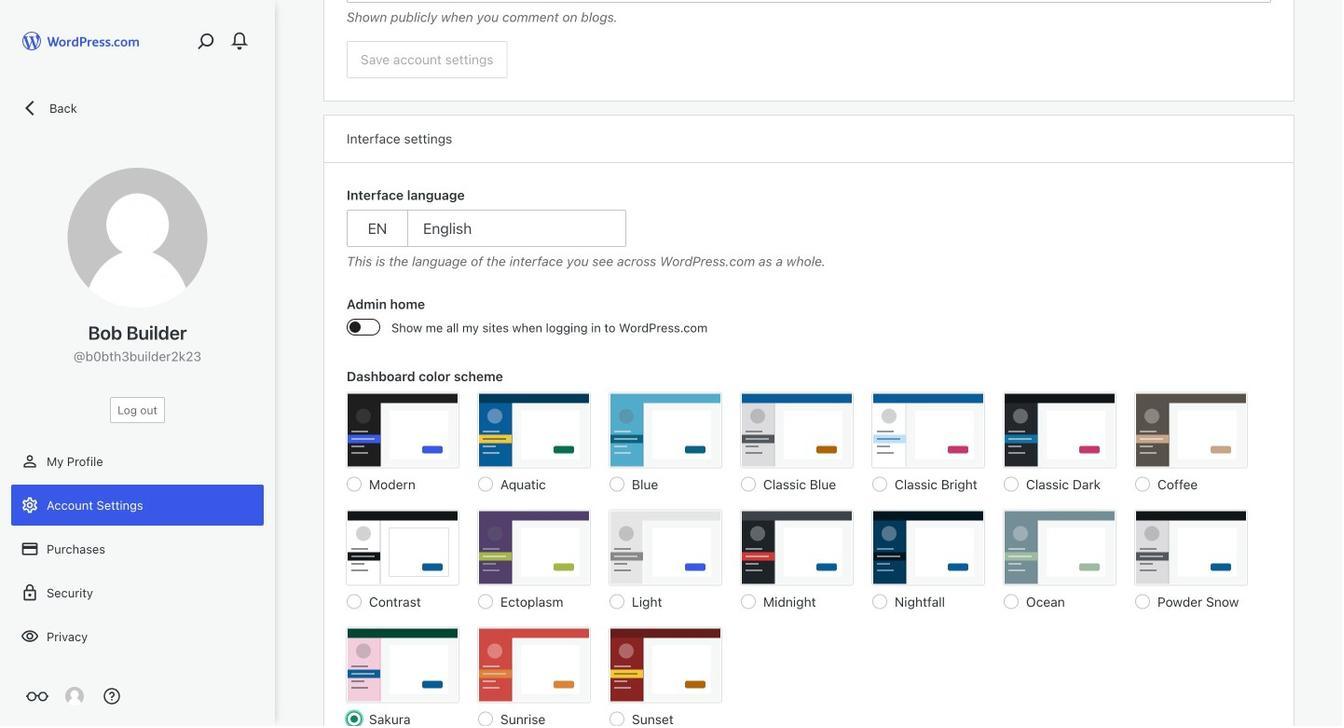 Task type: vqa. For each thing, say whether or not it's contained in the screenshot.
bottommost Bob Builder image
yes



Task type: describe. For each thing, give the bounding box(es) containing it.
coffee image
[[1136, 393, 1248, 468]]

nightfall image
[[873, 511, 985, 585]]

classic dark image
[[1004, 393, 1116, 468]]

settings image
[[21, 496, 39, 515]]

1 list item from the top
[[1334, 65, 1343, 133]]

sunrise image
[[478, 628, 590, 703]]

lock image
[[21, 584, 39, 602]]

1 group from the top
[[347, 0, 1272, 27]]

sunset image
[[610, 628, 722, 703]]

sakura image
[[347, 628, 459, 703]]

contrast image
[[347, 511, 459, 585]]

ocean image
[[1004, 511, 1116, 585]]

classic bright image
[[873, 393, 985, 468]]

bob builder image
[[65, 687, 84, 706]]

credit_card image
[[21, 540, 39, 559]]

4 list item from the top
[[1334, 337, 1343, 406]]

classic blue image
[[741, 393, 853, 468]]



Task type: locate. For each thing, give the bounding box(es) containing it.
visibility image
[[21, 628, 39, 646]]

modern image
[[347, 393, 459, 468]]

None radio
[[347, 477, 362, 492], [478, 477, 493, 492], [610, 477, 625, 492], [873, 477, 888, 492], [1136, 477, 1151, 492], [347, 594, 362, 609], [478, 594, 493, 609], [610, 594, 625, 609], [741, 594, 756, 609], [1004, 594, 1019, 609], [1136, 594, 1151, 609], [478, 712, 493, 726], [347, 477, 362, 492], [478, 477, 493, 492], [610, 477, 625, 492], [873, 477, 888, 492], [1136, 477, 1151, 492], [347, 594, 362, 609], [478, 594, 493, 609], [610, 594, 625, 609], [741, 594, 756, 609], [1004, 594, 1019, 609], [1136, 594, 1151, 609], [478, 712, 493, 726]]

midnight image
[[741, 511, 853, 585]]

2 group from the top
[[347, 186, 1272, 271]]

group
[[347, 0, 1272, 27], [347, 186, 1272, 271], [347, 295, 1272, 348], [347, 367, 1272, 726]]

aquatic image
[[478, 393, 590, 468]]

None url field
[[347, 0, 1272, 3]]

ectoplasm image
[[478, 511, 590, 585]]

bob builder image
[[68, 168, 207, 308]]

blue image
[[610, 393, 722, 468]]

None radio
[[741, 477, 756, 492], [1004, 477, 1019, 492], [873, 594, 888, 609], [347, 712, 362, 726], [610, 712, 625, 726], [741, 477, 756, 492], [1004, 477, 1019, 492], [873, 594, 888, 609], [347, 712, 362, 726], [610, 712, 625, 726]]

person image
[[21, 452, 39, 471]]

light image
[[610, 511, 722, 585]]

reader image
[[26, 685, 48, 708]]

powder snow image
[[1136, 511, 1248, 585]]

3 list item from the top
[[1334, 250, 1343, 337]]

2 list item from the top
[[1334, 162, 1343, 250]]

4 group from the top
[[347, 367, 1272, 726]]

3 group from the top
[[347, 295, 1272, 348]]

list item
[[1334, 65, 1343, 133], [1334, 162, 1343, 250], [1334, 250, 1343, 337], [1334, 337, 1343, 406]]



